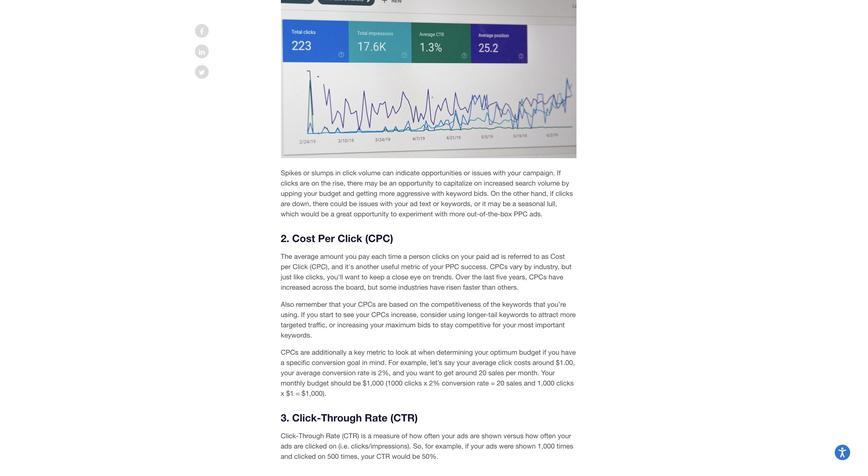 Task type: describe. For each thing, give the bounding box(es) containing it.
by inside spikes or slumps in click volume can indicate opportunities or issues with your campaign. if clicks are on the rise, there may be an opportunity to capitalize on increased search volume by upping your budget and getting more aggressive with keyword bids. on the other hand, if clicks are down, there could be issues with your ad text or keywords, or it may be a seasonal lull, which would be a great opportunity to experiment with more out-of-the-box ppc ads.
[[562, 179, 570, 187]]

which
[[281, 210, 299, 218]]

linkedin image
[[199, 49, 205, 55]]

1 horizontal spatial there
[[348, 179, 363, 187]]

2. cost per click (cpc)
[[281, 232, 394, 245]]

on down slumps
[[312, 179, 319, 187]]

1 horizontal spatial shown
[[516, 442, 536, 450]]

of inside also remember that your cpcs are based on the competitiveness of the keywords that you're using. if you start to see your cpcs increase, consider using longer-tail keywords to attract more targeted traffic, or increasing your maximum bids to stay competitive for your most important keywords.
[[483, 300, 489, 308]]

you up $1.00,
[[549, 348, 560, 356]]

competitiveness
[[432, 300, 482, 308]]

cpcs inside cpcs are additionally a key metric to look at when determining your optimum budget if you have a specific conversion goal in mind. for example, let's say your average click costs around $1.00, your average conversion rate is 2%, and you want to get around 20 sales per month. your monthly budget should be $1,000 (1000 clicks x 2% conversion rate = 20 sales and 1,000 clicks x $1 = $1,000).
[[281, 348, 299, 356]]

hand,
[[531, 189, 549, 197]]

so,
[[413, 442, 424, 450]]

see
[[344, 311, 354, 319]]

to down opportunities
[[436, 179, 442, 187]]

as
[[542, 252, 549, 260]]

vary
[[510, 263, 523, 271]]

spikes or slumps in click volume can indicate opportunities or issues with your campaign. if clicks are on the rise, there may be an opportunity to capitalize on increased search volume by upping your budget and getting more aggressive with keyword bids. on the other hand, if clicks are down, there could be issues with your ad text or keywords, or it may be a seasonal lull, which would be a great opportunity to experiment with more out-of-the-box ppc ads.
[[281, 169, 573, 218]]

$1.00,
[[556, 359, 576, 366]]

0 vertical spatial keywords
[[503, 300, 532, 308]]

click-through rate (ctr) is a measure of how often your ads are shown versus how often your ads are clicked on (i.e. clicks/impressions). so, for example, if your ads were shown 1,000 times and clicked on 500 times, your ctr would be 50%.
[[281, 432, 574, 460]]

in inside cpcs are additionally a key metric to look at when determining your optimum budget if you have a specific conversion goal in mind. for example, let's say your average click costs around $1.00, your average conversion rate is 2%, and you want to get around 20 sales per month. your monthly budget should be $1,000 (1000 clicks x 2% conversion rate = 20 sales and 1,000 clicks x $1 = $1,000).
[[362, 359, 368, 366]]

0 horizontal spatial but
[[368, 283, 378, 291]]

or right spikes
[[304, 169, 310, 177]]

0 vertical spatial have
[[549, 273, 564, 281]]

metric inside cpcs are additionally a key metric to look at when determining your optimum budget if you have a specific conversion goal in mind. for example, let's say your average click costs around $1.00, your average conversion rate is 2%, and you want to get around 20 sales per month. your monthly budget should be $1,000 (1000 clicks x 2% conversion rate = 20 sales and 1,000 clicks x $1 = $1,000).
[[367, 348, 386, 356]]

upping
[[281, 189, 302, 197]]

using.
[[281, 311, 299, 319]]

rise,
[[333, 179, 346, 187]]

through inside click-through rate (ctr) is a measure of how often your ads are shown versus how often your ads are clicked on (i.e. clicks/impressions). so, for example, if your ads were shown 1,000 times and clicked on 500 times, your ctr would be 50%.
[[299, 432, 324, 440]]

trends.
[[433, 273, 454, 281]]

another
[[356, 263, 379, 271]]

2 vertical spatial conversion
[[442, 379, 476, 387]]

person
[[409, 252, 431, 260]]

0 horizontal spatial issues
[[359, 200, 378, 208]]

and inside the average amount you pay each time a person clicks on your paid ad is referred to as cost per click (cpc), and it's another useful metric of your ppc success. cpcs vary by industry, but just like clicks, you'll want to keep a close eye on trends. over the last five years, cpcs have increased across the board, but some industries have risen faster than others.
[[332, 263, 343, 271]]

1 horizontal spatial but
[[562, 263, 572, 271]]

keep
[[370, 273, 385, 281]]

3. click-through rate (ctr)
[[281, 412, 418, 424]]

2 horizontal spatial ads
[[486, 442, 498, 450]]

2 vertical spatial average
[[296, 369, 321, 377]]

ctr
[[377, 452, 390, 460]]

1 vertical spatial average
[[472, 359, 497, 366]]

a down other
[[513, 200, 517, 208]]

cpcs up maximum
[[372, 311, 389, 319]]

cpcs are additionally a key metric to look at when determining your optimum budget if you have a specific conversion goal in mind. for example, let's say your average click costs around $1.00, your average conversion rate is 2%, and you want to get around 20 sales per month. your monthly budget should be $1,000 (1000 clicks x 2% conversion rate = 20 sales and 1,000 clicks x $1 = $1,000).
[[281, 348, 576, 397]]

paid
[[477, 252, 490, 260]]

or right text
[[433, 200, 440, 208]]

you inside the average amount you pay each time a person clicks on your paid ad is referred to as cost per click (cpc), and it's another useful metric of your ppc success. cpcs vary by industry, but just like clicks, you'll want to keep a close eye on trends. over the last five years, cpcs have increased across the board, but some industries have risen faster than others.
[[346, 252, 357, 260]]

out-
[[467, 210, 480, 218]]

on right eye
[[423, 273, 431, 281]]

0 horizontal spatial volume
[[359, 169, 381, 177]]

1 horizontal spatial 20
[[497, 379, 505, 387]]

longer-
[[468, 311, 489, 319]]

budget inside spikes or slumps in click volume can indicate opportunities or issues with your campaign. if clicks are on the rise, there may be an opportunity to capitalize on increased search volume by upping your budget and getting more aggressive with keyword bids. on the other hand, if clicks are down, there could be issues with your ad text or keywords, or it may be a seasonal lull, which would be a great opportunity to experiment with more out-of-the-box ppc ads.
[[319, 189, 341, 197]]

clicks inside the average amount you pay each time a person clicks on your paid ad is referred to as cost per click (cpc), and it's another useful metric of your ppc success. cpcs vary by industry, but just like clicks, you'll want to keep a close eye on trends. over the last five years, cpcs have increased across the board, but some industries have risen faster than others.
[[432, 252, 450, 260]]

(ctr) inside click-through rate (ctr) is a measure of how often your ads are shown versus how often your ads are clicked on (i.e. clicks/impressions). so, for example, if your ads were shown 1,000 times and clicked on 500 times, your ctr would be 50%.
[[342, 432, 359, 440]]

$1,000
[[363, 379, 384, 387]]

the up tail
[[491, 300, 501, 308]]

2 how from the left
[[526, 432, 539, 440]]

be up box
[[503, 200, 511, 208]]

clicks up lull,
[[556, 189, 573, 197]]

getting
[[357, 189, 378, 197]]

useful
[[381, 263, 400, 271]]

risen
[[447, 283, 462, 291]]

using
[[449, 311, 466, 319]]

you inside also remember that your cpcs are based on the competitiveness of the keywords that you're using. if you start to see your cpcs increase, consider using longer-tail keywords to attract more targeted traffic, or increasing your maximum bids to stay competitive for your most important keywords.
[[307, 311, 318, 319]]

campaign.
[[523, 169, 556, 177]]

clicks/impressions).
[[351, 442, 412, 450]]

times,
[[341, 452, 360, 460]]

0 vertical spatial click
[[338, 232, 363, 245]]

costs
[[515, 359, 531, 366]]

time
[[389, 252, 402, 260]]

1 vertical spatial there
[[313, 200, 329, 208]]

the up consider
[[420, 300, 430, 308]]

of inside the average amount you pay each time a person clicks on your paid ad is referred to as cost per click (cpc), and it's another useful metric of your ppc success. cpcs vary by industry, but just like clicks, you'll want to keep a close eye on trends. over the last five years, cpcs have increased across the board, but some industries have risen faster than others.
[[423, 263, 429, 271]]

traffic,
[[308, 321, 328, 329]]

if inside spikes or slumps in click volume can indicate opportunities or issues with your campaign. if clicks are on the rise, there may be an opportunity to capitalize on increased search volume by upping your budget and getting more aggressive with keyword bids. on the other hand, if clicks are down, there could be issues with your ad text or keywords, or it may be a seasonal lull, which would be a great opportunity to experiment with more out-of-the-box ppc ads.
[[558, 169, 561, 177]]

indicate
[[396, 169, 420, 177]]

1 vertical spatial opportunity
[[354, 210, 389, 218]]

2.
[[281, 232, 290, 245]]

based
[[390, 300, 408, 308]]

pay
[[359, 252, 370, 260]]

0 vertical spatial shown
[[482, 432, 502, 440]]

the-
[[489, 210, 501, 218]]

rate inside click-through rate (ctr) is a measure of how often your ads are shown versus how often your ads are clicked on (i.e. clicks/impressions). so, for example, if your ads were shown 1,000 times and clicked on 500 times, your ctr would be 50%.
[[326, 432, 340, 440]]

aggressive
[[397, 189, 430, 197]]

on inside also remember that your cpcs are based on the competitiveness of the keywords that you're using. if you start to see your cpcs increase, consider using longer-tail keywords to attract more targeted traffic, or increasing your maximum bids to stay competitive for your most important keywords.
[[410, 300, 418, 308]]

slumps
[[312, 169, 334, 177]]

with up on
[[494, 169, 506, 177]]

were
[[499, 442, 514, 450]]

per inside cpcs are additionally a key metric to look at when determining your optimum budget if you have a specific conversion goal in mind. for example, let's say your average click costs around $1.00, your average conversion rate is 2%, and you want to get around 20 sales per month. your monthly budget should be $1,000 (1000 clicks x 2% conversion rate = 20 sales and 1,000 clicks x $1 = $1,000).
[[506, 369, 517, 377]]

1 often from the left
[[425, 432, 440, 440]]

is inside click-through rate (ctr) is a measure of how often your ads are shown versus how often your ads are clicked on (i.e. clicks/impressions). so, for example, if your ads were shown 1,000 times and clicked on 500 times, your ctr would be 50%.
[[361, 432, 366, 440]]

a left great
[[331, 210, 335, 218]]

1,000 inside click-through rate (ctr) is a measure of how often your ads are shown versus how often your ads are clicked on (i.e. clicks/impressions). so, for example, if your ads were shown 1,000 times and clicked on 500 times, your ctr would be 50%.
[[538, 442, 555, 450]]

on up bids.
[[475, 179, 482, 187]]

on left 500
[[318, 452, 326, 460]]

should
[[331, 379, 352, 387]]

could
[[331, 200, 348, 208]]

search
[[516, 179, 536, 187]]

1 horizontal spatial sales
[[507, 379, 523, 387]]

be up great
[[350, 200, 357, 208]]

important
[[536, 321, 565, 329]]

1 vertical spatial x
[[281, 389, 285, 397]]

0 horizontal spatial =
[[296, 389, 300, 397]]

average inside the average amount you pay each time a person clicks on your paid ad is referred to as cost per click (cpc), and it's another useful metric of your ppc success. cpcs vary by industry, but just like clicks, you'll want to keep a close eye on trends. over the last five years, cpcs have increased across the board, but some industries have risen faster than others.
[[294, 252, 319, 260]]

or left it
[[475, 200, 481, 208]]

2%,
[[379, 369, 391, 377]]

start
[[320, 311, 334, 319]]

clicks down spikes
[[281, 179, 298, 187]]

are inside also remember that your cpcs are based on the competitiveness of the keywords that you're using. if you start to see your cpcs increase, consider using longer-tail keywords to attract more targeted traffic, or increasing your maximum bids to stay competitive for your most important keywords.
[[378, 300, 388, 308]]

$1
[[286, 389, 294, 397]]

than
[[483, 283, 496, 291]]

referred
[[508, 252, 532, 260]]

1 vertical spatial volume
[[538, 179, 560, 187]]

facebook image
[[200, 28, 204, 35]]

at
[[411, 348, 417, 356]]

for inside also remember that your cpcs are based on the competitiveness of the keywords that you're using. if you start to see your cpcs increase, consider using longer-tail keywords to attract more targeted traffic, or increasing your maximum bids to stay competitive for your most important keywords.
[[493, 321, 501, 329]]

let's
[[431, 359, 443, 366]]

down,
[[292, 200, 311, 208]]

great
[[337, 210, 352, 218]]

is inside the average amount you pay each time a person clicks on your paid ad is referred to as cost per click (cpc), and it's another useful metric of your ppc success. cpcs vary by industry, but just like clicks, you'll want to keep a close eye on trends. over the last five years, cpcs have increased across the board, but some industries have risen faster than others.
[[502, 252, 507, 260]]

2 that from the left
[[534, 300, 546, 308]]

the down success. on the bottom right of the page
[[472, 273, 482, 281]]

to up for
[[388, 348, 394, 356]]

you'll
[[327, 273, 343, 281]]

the average amount you pay each time a person clicks on your paid ad is referred to as cost per click (cpc), and it's another useful metric of your ppc success. cpcs vary by industry, but just like clicks, you'll want to keep a close eye on trends. over the last five years, cpcs have increased across the board, but some industries have risen faster than others.
[[281, 252, 572, 291]]

0 horizontal spatial cost
[[292, 232, 315, 245]]

with down opportunities
[[432, 189, 445, 197]]

to left as at right bottom
[[534, 252, 540, 260]]

0 vertical spatial opportunity
[[399, 179, 434, 187]]

attract
[[539, 311, 559, 319]]

0 vertical spatial 20
[[479, 369, 487, 377]]

most
[[519, 321, 534, 329]]

be left an at the left of page
[[380, 179, 388, 187]]

if inside cpcs are additionally a key metric to look at when determining your optimum budget if you have a specific conversion goal in mind. for example, let's say your average click costs around $1.00, your average conversion rate is 2%, and you want to get around 20 sales per month. your monthly budget should be $1,000 (1000 clicks x 2% conversion rate = 20 sales and 1,000 clicks x $1 = $1,000).
[[543, 348, 547, 356]]

0 horizontal spatial more
[[380, 189, 395, 197]]

1,000 inside cpcs are additionally a key metric to look at when determining your optimum budget if you have a specific conversion goal in mind. for example, let's say your average click costs around $1.00, your average conversion rate is 2%, and you want to get around 20 sales per month. your monthly budget should be $1,000 (1000 clicks x 2% conversion rate = 20 sales and 1,000 clicks x $1 = $1,000).
[[538, 379, 555, 387]]

0 horizontal spatial ads
[[281, 442, 292, 450]]

a left specific
[[281, 359, 285, 366]]

or up capitalize
[[464, 169, 470, 177]]

1 horizontal spatial ads
[[457, 432, 469, 440]]

0 horizontal spatial rate
[[358, 369, 370, 377]]

a inside click-through rate (ctr) is a measure of how often your ads are shown versus how often your ads are clicked on (i.e. clicks/impressions). so, for example, if your ads were shown 1,000 times and clicked on 500 times, your ctr would be 50%.
[[368, 432, 372, 440]]

close
[[392, 273, 409, 281]]

0 horizontal spatial around
[[456, 369, 477, 377]]

be inside cpcs are additionally a key metric to look at when determining your optimum budget if you have a specific conversion goal in mind. for example, let's say your average click costs around $1.00, your average conversion rate is 2%, and you want to get around 20 sales per month. your monthly budget should be $1,000 (1000 clicks x 2% conversion rate = 20 sales and 1,000 clicks x $1 = $1,000).
[[353, 379, 361, 387]]

1 horizontal spatial may
[[488, 200, 501, 208]]

0 vertical spatial conversion
[[312, 359, 346, 366]]

0 vertical spatial sales
[[489, 369, 505, 377]]

targeted
[[281, 321, 306, 329]]

on up 500
[[329, 442, 337, 450]]

keyword
[[446, 189, 472, 197]]

capitalize
[[444, 179, 473, 187]]

keywords,
[[442, 200, 473, 208]]

lull,
[[548, 200, 558, 208]]

1 vertical spatial have
[[430, 283, 445, 291]]

say
[[445, 359, 455, 366]]

over
[[456, 273, 471, 281]]

500
[[328, 452, 339, 460]]

also
[[281, 300, 294, 308]]

on
[[491, 189, 500, 197]]

clicks,
[[306, 273, 325, 281]]

to left get
[[436, 369, 442, 377]]

1 vertical spatial budget
[[520, 348, 541, 356]]

if inside spikes or slumps in click volume can indicate opportunities or issues with your campaign. if clicks are on the rise, there may be an opportunity to capitalize on increased search volume by upping your budget and getting more aggressive with keyword bids. on the other hand, if clicks are down, there could be issues with your ad text or keywords, or it may be a seasonal lull, which would be a great opportunity to experiment with more out-of-the-box ppc ads.
[[551, 189, 554, 197]]

$1,000).
[[302, 389, 327, 397]]

cpcs down industry, in the bottom right of the page
[[530, 273, 547, 281]]

2 vertical spatial budget
[[307, 379, 329, 387]]

0 vertical spatial (ctr)
[[391, 412, 418, 424]]

consider
[[421, 311, 447, 319]]

50%.
[[422, 452, 439, 460]]

your
[[542, 369, 555, 377]]

1 horizontal spatial issues
[[472, 169, 492, 177]]

industries
[[399, 283, 428, 291]]

spikes
[[281, 169, 302, 177]]

a up some in the bottom left of the page
[[387, 273, 391, 281]]

cost inside the average amount you pay each time a person clicks on your paid ad is referred to as cost per click (cpc), and it's another useful metric of your ppc success. cpcs vary by industry, but just like clicks, you'll want to keep a close eye on trends. over the last five years, cpcs have increased across the board, but some industries have risen faster than others.
[[551, 252, 565, 260]]

an
[[390, 179, 397, 187]]

stay
[[441, 321, 454, 329]]

experiment
[[399, 210, 433, 218]]

cpcs up five
[[490, 263, 508, 271]]

with down keywords,
[[435, 210, 448, 218]]



Task type: vqa. For each thing, say whether or not it's contained in the screenshot.
bottommost Shown
yes



Task type: locate. For each thing, give the bounding box(es) containing it.
1 horizontal spatial for
[[493, 321, 501, 329]]

click-
[[292, 412, 321, 424], [281, 432, 299, 440]]

want inside cpcs are additionally a key metric to look at when determining your optimum budget if you have a specific conversion goal in mind. for example, let's say your average click costs around $1.00, your average conversion rate is 2%, and you want to get around 20 sales per month. your monthly budget should be $1,000 (1000 clicks x 2% conversion rate = 20 sales and 1,000 clicks x $1 = $1,000).
[[420, 369, 434, 377]]

ad inside the average amount you pay each time a person clicks on your paid ad is referred to as cost per click (cpc), and it's another useful metric of your ppc success. cpcs vary by industry, but just like clicks, you'll want to keep a close eye on trends. over the last five years, cpcs have increased across the board, but some industries have risen faster than others.
[[492, 252, 500, 260]]

click down optimum
[[499, 359, 513, 366]]

optimum
[[491, 348, 518, 356]]

1 horizontal spatial if
[[558, 169, 561, 177]]

you down at
[[406, 369, 418, 377]]

a right time
[[404, 252, 407, 260]]

1 vertical spatial but
[[368, 283, 378, 291]]

sales down optimum
[[489, 369, 505, 377]]

1 vertical spatial 20
[[497, 379, 505, 387]]

rate up (i.e.
[[326, 432, 340, 440]]

1 vertical spatial shown
[[516, 442, 536, 450]]

ppc inside spikes or slumps in click volume can indicate opportunities or issues with your campaign. if clicks are on the rise, there may be an opportunity to capitalize on increased search volume by upping your budget and getting more aggressive with keyword bids. on the other hand, if clicks are down, there could be issues with your ad text or keywords, or it may be a seasonal lull, which would be a great opportunity to experiment with more out-of-the-box ppc ads.
[[514, 210, 528, 218]]

be left great
[[321, 210, 329, 218]]

the down the you'll
[[335, 283, 344, 291]]

1 vertical spatial keywords
[[500, 311, 529, 319]]

that up attract
[[534, 300, 546, 308]]

want down 'it's'
[[345, 273, 360, 281]]

0 horizontal spatial often
[[425, 432, 440, 440]]

to left experiment
[[391, 210, 397, 218]]

1 vertical spatial of
[[483, 300, 489, 308]]

2 vertical spatial if
[[466, 442, 469, 450]]

increased
[[484, 179, 514, 187], [281, 283, 311, 291]]

1 vertical spatial cost
[[551, 252, 565, 260]]

0 vertical spatial volume
[[359, 169, 381, 177]]

1 vertical spatial rate
[[478, 379, 489, 387]]

keywords down others.
[[503, 300, 532, 308]]

cost
[[292, 232, 315, 245], [551, 252, 565, 260]]

ad inside spikes or slumps in click volume can indicate opportunities or issues with your campaign. if clicks are on the rise, there may be an opportunity to capitalize on increased search volume by upping your budget and getting more aggressive with keyword bids. on the other hand, if clicks are down, there could be issues with your ad text or keywords, or it may be a seasonal lull, which would be a great opportunity to experiment with more out-of-the-box ppc ads.
[[410, 200, 418, 208]]

the
[[321, 179, 331, 187], [502, 189, 512, 197], [472, 273, 482, 281], [335, 283, 344, 291], [420, 300, 430, 308], [491, 300, 501, 308]]

example, down at
[[401, 359, 429, 366]]

eye
[[411, 273, 421, 281]]

if inside also remember that your cpcs are based on the competitiveness of the keywords that you're using. if you start to see your cpcs increase, consider using longer-tail keywords to attract more targeted traffic, or increasing your maximum bids to stay competitive for your most important keywords.
[[301, 311, 305, 319]]

a left key
[[349, 348, 353, 356]]

0 vertical spatial would
[[301, 210, 319, 218]]

1 horizontal spatial how
[[526, 432, 539, 440]]

example, inside click-through rate (ctr) is a measure of how often your ads are shown versus how often your ads are clicked on (i.e. clicks/impressions). so, for example, if your ads were shown 1,000 times and clicked on 500 times, your ctr would be 50%.
[[436, 442, 464, 450]]

would inside spikes or slumps in click volume can indicate opportunities or issues with your campaign. if clicks are on the rise, there may be an opportunity to capitalize on increased search volume by upping your budget and getting more aggressive with keyword bids. on the other hand, if clicks are down, there could be issues with your ad text or keywords, or it may be a seasonal lull, which would be a great opportunity to experiment with more out-of-the-box ppc ads.
[[301, 210, 319, 218]]

of-
[[480, 210, 489, 218]]

maximum
[[386, 321, 416, 329]]

per up just
[[281, 263, 291, 271]]

for
[[493, 321, 501, 329], [426, 442, 434, 450]]

click up pay
[[338, 232, 363, 245]]

increased inside spikes or slumps in click volume can indicate opportunities or issues with your campaign. if clicks are on the rise, there may be an opportunity to capitalize on increased search volume by upping your budget and getting more aggressive with keyword bids. on the other hand, if clicks are down, there could be issues with your ad text or keywords, or it may be a seasonal lull, which would be a great opportunity to experiment with more out-of-the-box ppc ads.
[[484, 179, 514, 187]]

have up $1.00,
[[562, 348, 576, 356]]

1 vertical spatial example,
[[436, 442, 464, 450]]

1 horizontal spatial per
[[506, 369, 517, 377]]

your
[[508, 169, 522, 177], [304, 189, 318, 197], [395, 200, 408, 208], [461, 252, 475, 260], [430, 263, 444, 271], [343, 300, 357, 308], [356, 311, 370, 319], [371, 321, 384, 329], [503, 321, 517, 329], [475, 348, 489, 356], [457, 359, 471, 366], [281, 369, 294, 377], [442, 432, 456, 440], [558, 432, 572, 440], [471, 442, 485, 450], [361, 452, 375, 460]]

are
[[300, 179, 310, 187], [281, 200, 291, 208], [378, 300, 388, 308], [301, 348, 310, 356], [471, 432, 480, 440], [294, 442, 304, 450]]

0 horizontal spatial (ctr)
[[342, 432, 359, 440]]

cpcs
[[490, 263, 508, 271], [530, 273, 547, 281], [358, 300, 376, 308], [372, 311, 389, 319], [281, 348, 299, 356]]

0 horizontal spatial may
[[365, 179, 378, 187]]

key
[[354, 348, 365, 356]]

0 horizontal spatial of
[[402, 432, 408, 440]]

1 horizontal spatial x
[[424, 379, 428, 387]]

0 horizontal spatial if
[[466, 442, 469, 450]]

1 vertical spatial conversion
[[323, 369, 356, 377]]

increase,
[[391, 311, 419, 319]]

1 vertical spatial want
[[420, 369, 434, 377]]

are inside cpcs are additionally a key metric to look at when determining your optimum budget if you have a specific conversion goal in mind. for example, let's say your average click costs around $1.00, your average conversion rate is 2%, and you want to get around 20 sales per month. your monthly budget should be $1,000 (1000 clicks x 2% conversion rate = 20 sales and 1,000 clicks x $1 = $1,000).
[[301, 348, 310, 356]]

1 horizontal spatial opportunity
[[399, 179, 434, 187]]

cost right as at right bottom
[[551, 252, 565, 260]]

1 horizontal spatial often
[[541, 432, 556, 440]]

click
[[343, 169, 357, 177], [499, 359, 513, 366]]

0 vertical spatial for
[[493, 321, 501, 329]]

seasonal
[[519, 200, 546, 208]]

be right should on the left bottom
[[353, 379, 361, 387]]

look
[[396, 348, 409, 356]]

shown up "were" at the bottom right
[[482, 432, 502, 440]]

x left 2%
[[424, 379, 428, 387]]

0 horizontal spatial 20
[[479, 369, 487, 377]]

like
[[294, 273, 304, 281]]

to up most
[[531, 311, 537, 319]]

for up 50%.
[[426, 442, 434, 450]]

on up increase,
[[410, 300, 418, 308]]

years,
[[509, 273, 528, 281]]

1 horizontal spatial around
[[533, 359, 555, 366]]

metric up mind.
[[367, 348, 386, 356]]

is left referred
[[502, 252, 507, 260]]

0 vertical spatial rate
[[365, 412, 388, 424]]

the
[[281, 252, 292, 260]]

1 vertical spatial in
[[362, 359, 368, 366]]

0 vertical spatial in
[[336, 169, 341, 177]]

how up so,
[[410, 432, 423, 440]]

by inside the average amount you pay each time a person clicks on your paid ad is referred to as cost per click (cpc), and it's another useful metric of your ppc success. cpcs vary by industry, but just like clicks, you'll want to keep a close eye on trends. over the last five years, cpcs have increased across the board, but some industries have risen faster than others.
[[525, 263, 532, 271]]

on up over
[[452, 252, 459, 260]]

more inside also remember that your cpcs are based on the competitiveness of the keywords that you're using. if you start to see your cpcs increase, consider using longer-tail keywords to attract more targeted traffic, or increasing your maximum bids to stay competitive for your most important keywords.
[[561, 311, 576, 319]]

0 vertical spatial around
[[533, 359, 555, 366]]

if right campaign.
[[558, 169, 561, 177]]

1 vertical spatial issues
[[359, 200, 378, 208]]

want inside the average amount you pay each time a person clicks on your paid ad is referred to as cost per click (cpc), and it's another useful metric of your ppc success. cpcs vary by industry, but just like clicks, you'll want to keep a close eye on trends. over the last five years, cpcs have increased across the board, but some industries have risen faster than others.
[[345, 273, 360, 281]]

bids.
[[474, 189, 489, 197]]

or inside also remember that your cpcs are based on the competitiveness of the keywords that you're using. if you start to see your cpcs increase, consider using longer-tail keywords to attract more targeted traffic, or increasing your maximum bids to stay competitive for your most important keywords.
[[329, 321, 336, 329]]

increased down like
[[281, 283, 311, 291]]

1 vertical spatial click-
[[281, 432, 299, 440]]

just
[[281, 273, 292, 281]]

issues up bids.
[[472, 169, 492, 177]]

2 horizontal spatial of
[[483, 300, 489, 308]]

times
[[557, 442, 574, 450]]

0 vertical spatial click
[[343, 169, 357, 177]]

have
[[549, 273, 564, 281], [430, 283, 445, 291], [562, 348, 576, 356]]

twitter image
[[199, 69, 205, 76]]

get
[[444, 369, 454, 377]]

the down slumps
[[321, 179, 331, 187]]

budget
[[319, 189, 341, 197], [520, 348, 541, 356], [307, 379, 329, 387]]

ad right paid
[[492, 252, 500, 260]]

want
[[345, 273, 360, 281], [420, 369, 434, 377]]

may up getting
[[365, 179, 378, 187]]

more down keywords,
[[450, 210, 466, 218]]

1 horizontal spatial increased
[[484, 179, 514, 187]]

conversion
[[312, 359, 346, 366], [323, 369, 356, 377], [442, 379, 476, 387]]

click inside the average amount you pay each time a person clicks on your paid ad is referred to as cost per click (cpc), and it's another useful metric of your ppc success. cpcs vary by industry, but just like clicks, you'll want to keep a close eye on trends. over the last five years, cpcs have increased across the board, but some industries have risen faster than others.
[[293, 263, 308, 271]]

0 vertical spatial click-
[[292, 412, 321, 424]]

= right $1
[[296, 389, 300, 397]]

by
[[562, 179, 570, 187], [525, 263, 532, 271]]

0 horizontal spatial click
[[293, 263, 308, 271]]

goal
[[347, 359, 361, 366]]

ppc inside the average amount you pay each time a person clicks on your paid ad is referred to as cost per click (cpc), and it's another useful metric of your ppc success. cpcs vary by industry, but just like clicks, you'll want to keep a close eye on trends. over the last five years, cpcs have increased across the board, but some industries have risen faster than others.
[[446, 263, 460, 271]]

per inside the average amount you pay each time a person clicks on your paid ad is referred to as cost per click (cpc), and it's another useful metric of your ppc success. cpcs vary by industry, but just like clicks, you'll want to keep a close eye on trends. over the last five years, cpcs have increased across the board, but some industries have risen faster than others.
[[281, 263, 291, 271]]

1 vertical spatial clicked
[[294, 452, 316, 460]]

(ctr) up measure
[[391, 412, 418, 424]]

if
[[558, 169, 561, 177], [301, 311, 305, 319]]

0 vertical spatial average
[[294, 252, 319, 260]]

0 vertical spatial per
[[281, 263, 291, 271]]

1 horizontal spatial of
[[423, 263, 429, 271]]

(1000
[[386, 379, 403, 387]]

is up clicks/impressions).
[[361, 432, 366, 440]]

remember
[[296, 300, 327, 308]]

of right measure
[[402, 432, 408, 440]]

may right it
[[488, 200, 501, 208]]

you're
[[548, 300, 567, 308]]

0 horizontal spatial click
[[343, 169, 357, 177]]

0 vertical spatial of
[[423, 263, 429, 271]]

increased up on
[[484, 179, 514, 187]]

of
[[423, 263, 429, 271], [483, 300, 489, 308], [402, 432, 408, 440]]

0 vertical spatial =
[[491, 379, 495, 387]]

x left $1
[[281, 389, 285, 397]]

click- inside click-through rate (ctr) is a measure of how often your ads are shown versus how often your ads are clicked on (i.e. clicks/impressions). so, for example, if your ads were shown 1,000 times and clicked on 500 times, your ctr would be 50%.
[[281, 432, 299, 440]]

clicked left (i.e.
[[306, 442, 327, 450]]

it
[[483, 200, 487, 208]]

1 horizontal spatial volume
[[538, 179, 560, 187]]

there
[[348, 179, 363, 187], [313, 200, 329, 208]]

0 vertical spatial may
[[365, 179, 378, 187]]

would
[[301, 210, 319, 218], [392, 452, 411, 460]]

competitive
[[456, 321, 491, 329]]

3.
[[281, 412, 290, 424]]

and inside click-through rate (ctr) is a measure of how often your ads are shown versus how often your ads are clicked on (i.e. clicks/impressions). so, for example, if your ads were shown 1,000 times and clicked on 500 times, your ctr would be 50%.
[[281, 452, 293, 460]]

volume left can
[[359, 169, 381, 177]]

in right goal
[[362, 359, 368, 366]]

20 down optimum
[[497, 379, 505, 387]]

specific
[[287, 359, 310, 366]]

click inside spikes or slumps in click volume can indicate opportunities or issues with your campaign. if clicks are on the rise, there may be an opportunity to capitalize on increased search volume by upping your budget and getting more aggressive with keyword bids. on the other hand, if clicks are down, there could be issues with your ad text or keywords, or it may be a seasonal lull, which would be a great opportunity to experiment with more out-of-the-box ppc ads.
[[343, 169, 357, 177]]

opportunity down getting
[[354, 210, 389, 218]]

but
[[562, 263, 572, 271], [368, 283, 378, 291]]

average
[[294, 252, 319, 260], [472, 359, 497, 366], [296, 369, 321, 377]]

determining
[[437, 348, 473, 356]]

ppc up trends.
[[446, 263, 460, 271]]

ad down aggressive
[[410, 200, 418, 208]]

keywords.
[[281, 331, 312, 339]]

1 vertical spatial is
[[372, 369, 377, 377]]

of down person
[[423, 263, 429, 271]]

click- right 3.
[[292, 412, 321, 424]]

in inside spikes or slumps in click volume can indicate opportunities or issues with your campaign. if clicks are on the rise, there may be an opportunity to capitalize on increased search volume by upping your budget and getting more aggressive with keyword bids. on the other hand, if clicks are down, there could be issues with your ad text or keywords, or it may be a seasonal lull, which would be a great opportunity to experiment with more out-of-the-box ppc ads.
[[336, 169, 341, 177]]

click up like
[[293, 263, 308, 271]]

1 horizontal spatial (ctr)
[[391, 412, 418, 424]]

(ctr)
[[391, 412, 418, 424], [342, 432, 359, 440]]

metric up eye
[[402, 263, 421, 271]]

x
[[424, 379, 428, 387], [281, 389, 285, 397]]

0 vertical spatial is
[[502, 252, 507, 260]]

1,000 left the times at the bottom of page
[[538, 442, 555, 450]]

1 vertical spatial by
[[525, 263, 532, 271]]

2 vertical spatial of
[[402, 432, 408, 440]]

budget up $1,000).
[[307, 379, 329, 387]]

1 vertical spatial would
[[392, 452, 411, 460]]

1 vertical spatial per
[[506, 369, 517, 377]]

1 vertical spatial increased
[[281, 283, 311, 291]]

example, up 50%.
[[436, 442, 464, 450]]

have inside cpcs are additionally a key metric to look at when determining your optimum budget if you have a specific conversion goal in mind. for example, let's say your average click costs around $1.00, your average conversion rate is 2%, and you want to get around 20 sales per month. your monthly budget should be $1,000 (1000 clicks x 2% conversion rate = 20 sales and 1,000 clicks x $1 = $1,000).
[[562, 348, 576, 356]]

you down the remember
[[307, 311, 318, 319]]

0 horizontal spatial for
[[426, 442, 434, 450]]

0 horizontal spatial would
[[301, 210, 319, 218]]

0 vertical spatial cost
[[292, 232, 315, 245]]

but right industry, in the bottom right of the page
[[562, 263, 572, 271]]

0 horizontal spatial how
[[410, 432, 423, 440]]

across
[[313, 283, 333, 291]]

the right on
[[502, 189, 512, 197]]

20
[[479, 369, 487, 377], [497, 379, 505, 387]]

or down start
[[329, 321, 336, 329]]

1 vertical spatial click
[[293, 263, 308, 271]]

around right get
[[456, 369, 477, 377]]

a up clicks/impressions).
[[368, 432, 372, 440]]

2 often from the left
[[541, 432, 556, 440]]

0 vertical spatial want
[[345, 273, 360, 281]]

have down industry, in the bottom right of the page
[[549, 273, 564, 281]]

cpcs down board,
[[358, 300, 376, 308]]

board,
[[346, 283, 366, 291]]

1 horizontal spatial ppc
[[514, 210, 528, 218]]

shown down the versus at the bottom right of the page
[[516, 442, 536, 450]]

for down tail
[[493, 321, 501, 329]]

keywords
[[503, 300, 532, 308], [500, 311, 529, 319]]

0 vertical spatial example,
[[401, 359, 429, 366]]

per down the costs
[[506, 369, 517, 377]]

to
[[436, 179, 442, 187], [391, 210, 397, 218], [534, 252, 540, 260], [362, 273, 368, 281], [336, 311, 342, 319], [531, 311, 537, 319], [433, 321, 439, 329], [388, 348, 394, 356], [436, 369, 442, 377]]

others.
[[498, 283, 519, 291]]

to down 'another'
[[362, 273, 368, 281]]

of up tail
[[483, 300, 489, 308]]

0 horizontal spatial opportunity
[[354, 210, 389, 218]]

can
[[383, 169, 394, 177]]

keywords up most
[[500, 311, 529, 319]]

1 horizontal spatial metric
[[402, 263, 421, 271]]

click inside cpcs are additionally a key metric to look at when determining your optimum budget if you have a specific conversion goal in mind. for example, let's say your average click costs around $1.00, your average conversion rate is 2%, and you want to get around 20 sales per month. your monthly budget should be $1,000 (1000 clicks x 2% conversion rate = 20 sales and 1,000 clicks x $1 = $1,000).
[[499, 359, 513, 366]]

0 horizontal spatial increased
[[281, 283, 311, 291]]

0 vertical spatial through
[[321, 412, 362, 424]]

monthly
[[281, 379, 306, 387]]

each
[[372, 252, 387, 260]]

2 vertical spatial have
[[562, 348, 576, 356]]

and inside spikes or slumps in click volume can indicate opportunities or issues with your campaign. if clicks are on the rise, there may be an opportunity to capitalize on increased search volume by upping your budget and getting more aggressive with keyword bids. on the other hand, if clicks are down, there could be issues with your ad text or keywords, or it may be a seasonal lull, which would be a great opportunity to experiment with more out-of-the-box ppc ads.
[[343, 189, 355, 197]]

1 vertical spatial sales
[[507, 379, 523, 387]]

if right using. at the left bottom
[[301, 311, 305, 319]]

ads.
[[530, 210, 543, 218]]

1 vertical spatial =
[[296, 389, 300, 397]]

1 vertical spatial if
[[543, 348, 547, 356]]

more down an at the left of page
[[380, 189, 395, 197]]

be
[[380, 179, 388, 187], [350, 200, 357, 208], [503, 200, 511, 208], [321, 210, 329, 218], [353, 379, 361, 387], [413, 452, 420, 460]]

0 horizontal spatial rate
[[326, 432, 340, 440]]

1 vertical spatial more
[[450, 210, 466, 218]]

there left could
[[313, 200, 329, 208]]

five
[[497, 273, 507, 281]]

0 vertical spatial clicked
[[306, 442, 327, 450]]

cost right 2.
[[292, 232, 315, 245]]

often
[[425, 432, 440, 440], [541, 432, 556, 440]]

success.
[[462, 263, 489, 271]]

would inside click-through rate (ctr) is a measure of how often your ads are shown versus how often your ads are clicked on (i.e. clicks/impressions). so, for example, if your ads were shown 1,000 times and clicked on 500 times, your ctr would be 50%.
[[392, 452, 411, 460]]

opportunity
[[399, 179, 434, 187], [354, 210, 389, 218]]

to down consider
[[433, 321, 439, 329]]

of inside click-through rate (ctr) is a measure of how often your ads are shown versus how often your ads are clicked on (i.e. clicks/impressions). so, for example, if your ads were shown 1,000 times and clicked on 500 times, your ctr would be 50%.
[[402, 432, 408, 440]]

example, inside cpcs are additionally a key metric to look at when determining your optimum budget if you have a specific conversion goal in mind. for example, let's say your average click costs around $1.00, your average conversion rate is 2%, and you want to get around 20 sales per month. your monthly budget should be $1,000 (1000 clicks x 2% conversion rate = 20 sales and 1,000 clicks x $1 = $1,000).
[[401, 359, 429, 366]]

0 vertical spatial there
[[348, 179, 363, 187]]

budget up could
[[319, 189, 341, 197]]

= down optimum
[[491, 379, 495, 387]]

click up rise,
[[343, 169, 357, 177]]

0 vertical spatial x
[[424, 379, 428, 387]]

may
[[365, 179, 378, 187], [488, 200, 501, 208]]

20 right get
[[479, 369, 487, 377]]

0 vertical spatial rate
[[358, 369, 370, 377]]

for inside click-through rate (ctr) is a measure of how often your ads are shown versus how often your ads are clicked on (i.e. clicks/impressions). so, for example, if your ads were shown 1,000 times and clicked on 500 times, your ctr would be 50%.
[[426, 442, 434, 450]]

clicks right '(1000'
[[405, 379, 422, 387]]

clicks down $1.00,
[[557, 379, 574, 387]]

rate up measure
[[365, 412, 388, 424]]

open accessibe: accessibility options, statement and help image
[[840, 448, 847, 458]]

around up your
[[533, 359, 555, 366]]

with
[[494, 169, 506, 177], [432, 189, 445, 197], [380, 200, 393, 208], [435, 210, 448, 218]]

want up 2%
[[420, 369, 434, 377]]

increased inside the average amount you pay each time a person clicks on your paid ad is referred to as cost per click (cpc), and it's another useful metric of your ppc success. cpcs vary by industry, but just like clicks, you'll want to keep a close eye on trends. over the last five years, cpcs have increased across the board, but some industries have risen faster than others.
[[281, 283, 311, 291]]

be inside click-through rate (ctr) is a measure of how often your ads are shown versus how often your ads are clicked on (i.e. clicks/impressions). so, for example, if your ads were shown 1,000 times and clicked on 500 times, your ctr would be 50%.
[[413, 452, 420, 460]]

0 vertical spatial issues
[[472, 169, 492, 177]]

also remember that your cpcs are based on the competitiveness of the keywords that you're using. if you start to see your cpcs increase, consider using longer-tail keywords to attract more targeted traffic, or increasing your maximum bids to stay competitive for your most important keywords.
[[281, 300, 576, 339]]

1 vertical spatial rate
[[326, 432, 340, 440]]

1 horizontal spatial rate
[[365, 412, 388, 424]]

it's
[[345, 263, 354, 271]]

clicked left 500
[[294, 452, 316, 460]]

1 that from the left
[[329, 300, 341, 308]]

1 horizontal spatial by
[[562, 179, 570, 187]]

1 how from the left
[[410, 432, 423, 440]]

ppc right box
[[514, 210, 528, 218]]

1 vertical spatial click
[[499, 359, 513, 366]]

if inside click-through rate (ctr) is a measure of how often your ads are shown versus how often your ads are clicked on (i.e. clicks/impressions). so, for example, if your ads were shown 1,000 times and clicked on 500 times, your ctr would be 50%.
[[466, 442, 469, 450]]

screenshot of ppc metrics: clicks and impressions image
[[281, 0, 577, 158]]

is inside cpcs are additionally a key metric to look at when determining your optimum budget if you have a specific conversion goal in mind. for example, let's say your average click costs around $1.00, your average conversion rate is 2%, and you want to get around 20 sales per month. your monthly budget should be $1,000 (1000 clicks x 2% conversion rate = 20 sales and 1,000 clicks x $1 = $1,000).
[[372, 369, 377, 377]]

metric inside the average amount you pay each time a person clicks on your paid ad is referred to as cost per click (cpc), and it's another useful metric of your ppc success. cpcs vary by industry, but just like clicks, you'll want to keep a close eye on trends. over the last five years, cpcs have increased across the board, but some industries have risen faster than others.
[[402, 263, 421, 271]]

opportunities
[[422, 169, 462, 177]]

per
[[318, 232, 335, 245]]

bids
[[418, 321, 431, 329]]

1 horizontal spatial is
[[372, 369, 377, 377]]

1 horizontal spatial example,
[[436, 442, 464, 450]]

tail
[[489, 311, 498, 319]]

average down specific
[[296, 369, 321, 377]]

text
[[420, 200, 431, 208]]

with down an at the left of page
[[380, 200, 393, 208]]

to left see
[[336, 311, 342, 319]]

0 vertical spatial increased
[[484, 179, 514, 187]]

would down down,
[[301, 210, 319, 218]]

conversion down get
[[442, 379, 476, 387]]



